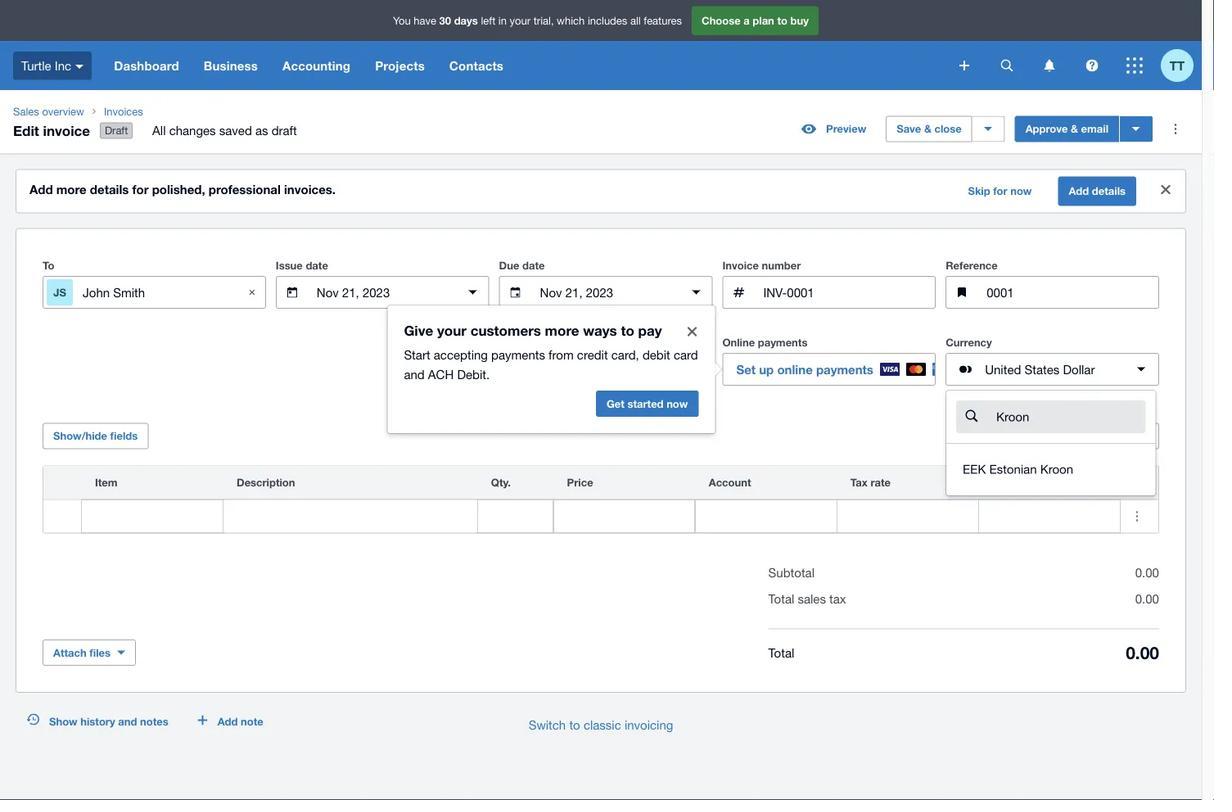Task type: locate. For each thing, give the bounding box(es) containing it.
30
[[440, 14, 451, 27]]

smith
[[113, 285, 145, 300]]

add details
[[1069, 185, 1126, 198]]

tax down amounts
[[1064, 430, 1080, 442]]

now right 'skip'
[[1011, 185, 1033, 198]]

online
[[723, 336, 755, 349]]

0 horizontal spatial to
[[570, 718, 581, 732]]

amounts
[[1053, 406, 1099, 419]]

have
[[414, 14, 437, 27]]

eek
[[963, 462, 987, 476]]

0 horizontal spatial date
[[306, 259, 328, 272]]

save & close button
[[887, 116, 973, 142]]

1 vertical spatial and
[[118, 715, 137, 728]]

0 vertical spatial close image
[[1150, 173, 1183, 206]]

skip
[[969, 185, 991, 198]]

more down invoice at left
[[56, 182, 87, 197]]

sales
[[798, 592, 826, 606]]

1 horizontal spatial to
[[621, 322, 635, 338]]

skip for now button
[[959, 178, 1042, 204]]

2 & from the left
[[1072, 123, 1079, 135]]

approve & email
[[1026, 123, 1109, 135]]

add down edit invoice
[[29, 182, 53, 197]]

&
[[925, 123, 932, 135], [1072, 123, 1079, 135]]

more line item options image
[[1122, 500, 1154, 533]]

total for total sales tax
[[769, 592, 795, 606]]

0 vertical spatial to
[[778, 14, 788, 27]]

date for issue date
[[306, 259, 328, 272]]

1 & from the left
[[925, 123, 932, 135]]

now inside button
[[667, 397, 688, 410]]

1 vertical spatial close image
[[236, 276, 269, 309]]

group inside field
[[947, 391, 1156, 496]]

1 horizontal spatial more
[[545, 322, 580, 338]]

rate
[[871, 476, 891, 489]]

dashboard link
[[102, 41, 192, 90]]

0 horizontal spatial more
[[56, 182, 87, 197]]

& for close
[[925, 123, 932, 135]]

0 horizontal spatial and
[[118, 715, 137, 728]]

1 horizontal spatial date
[[523, 259, 545, 272]]

1 horizontal spatial close image
[[1150, 173, 1183, 206]]

edit
[[13, 122, 39, 138]]

2 horizontal spatial to
[[778, 14, 788, 27]]

kroon
[[1041, 462, 1074, 476]]

svg image
[[1127, 57, 1144, 74], [1001, 59, 1014, 72], [1045, 59, 1056, 72], [1087, 59, 1099, 72], [75, 65, 84, 69]]

switch
[[529, 718, 566, 732]]

1 horizontal spatial and
[[404, 367, 425, 381]]

close image inside add more details for polished, professional invoices. status
[[1150, 173, 1183, 206]]

due date
[[499, 259, 545, 272]]

navigation
[[102, 41, 949, 90]]

show/hide
[[53, 430, 107, 442]]

account
[[709, 476, 752, 489]]

choose
[[702, 14, 741, 27]]

0 horizontal spatial now
[[667, 397, 688, 410]]

number
[[762, 259, 801, 272]]

more inside status
[[56, 182, 87, 197]]

total sales tax
[[769, 592, 847, 606]]

banner
[[0, 0, 1203, 90]]

tout to set up payment services image
[[676, 315, 709, 348]]

Issue date text field
[[315, 277, 450, 308]]

more up from at the top of page
[[545, 322, 580, 338]]

and down start
[[404, 367, 425, 381]]

your right in
[[510, 14, 531, 27]]

0 horizontal spatial &
[[925, 123, 932, 135]]

add down approve & email button
[[1069, 185, 1090, 198]]

sales overview
[[13, 105, 84, 118]]

more
[[56, 182, 87, 197], [545, 322, 580, 338]]

& left email
[[1072, 123, 1079, 135]]

1 date from the left
[[306, 259, 328, 272]]

1 horizontal spatial your
[[510, 14, 531, 27]]

classic
[[584, 718, 622, 732]]

you
[[393, 14, 411, 27]]

None field
[[946, 390, 1157, 497], [82, 500, 223, 533], [82, 500, 223, 533]]

invoice
[[723, 259, 759, 272]]

none field search all currencies
[[946, 390, 1157, 497]]

more invoice options image
[[1160, 113, 1193, 146]]

payments up online
[[758, 336, 808, 349]]

1 vertical spatial your
[[437, 322, 467, 338]]

& for email
[[1072, 123, 1079, 135]]

Invoice number text field
[[762, 277, 936, 308]]

1 vertical spatial tax
[[851, 476, 868, 489]]

1 vertical spatial now
[[667, 397, 688, 410]]

and
[[404, 367, 425, 381], [118, 715, 137, 728]]

tax exclusive
[[1064, 430, 1127, 442]]

0 horizontal spatial payments
[[492, 347, 546, 362]]

accounting
[[283, 58, 351, 73]]

0 horizontal spatial your
[[437, 322, 467, 338]]

invoice number
[[723, 259, 801, 272]]

1 total from the top
[[769, 592, 795, 606]]

tax inside invoice line item list element
[[851, 476, 868, 489]]

united states dollar button
[[946, 353, 1160, 386]]

1 horizontal spatial details
[[1093, 185, 1126, 198]]

you have 30 days left in your trial, which includes all features
[[393, 14, 682, 27]]

2 date from the left
[[523, 259, 545, 272]]

details down email
[[1093, 185, 1126, 198]]

amount
[[993, 476, 1033, 489]]

add for add more details for polished, professional invoices.
[[29, 182, 53, 197]]

your inside banner
[[510, 14, 531, 27]]

0 vertical spatial and
[[404, 367, 425, 381]]

give
[[404, 322, 434, 338]]

tax inside popup button
[[1064, 430, 1080, 442]]

are
[[1102, 406, 1118, 419]]

price
[[567, 476, 594, 489]]

details
[[90, 182, 129, 197], [1093, 185, 1126, 198]]

draft
[[105, 124, 128, 137]]

navigation containing dashboard
[[102, 41, 949, 90]]

note
[[241, 715, 264, 728]]

and left notes
[[118, 715, 137, 728]]

tax exclusive button
[[1053, 423, 1160, 449]]

invoice number element
[[723, 276, 936, 309]]

group containing eek
[[947, 391, 1156, 496]]

0.00
[[1136, 566, 1160, 580], [1136, 592, 1160, 606], [1126, 642, 1160, 663]]

tax left rate
[[851, 476, 868, 489]]

now right started on the right
[[667, 397, 688, 410]]

0 vertical spatial now
[[1011, 185, 1033, 198]]

add left note
[[218, 715, 238, 728]]

payments right online
[[817, 362, 874, 377]]

1 horizontal spatial add
[[218, 715, 238, 728]]

& inside button
[[1072, 123, 1079, 135]]

0 horizontal spatial tax
[[851, 476, 868, 489]]

1 horizontal spatial &
[[1072, 123, 1079, 135]]

1 vertical spatial 0.00
[[1136, 592, 1160, 606]]

details down draft
[[90, 182, 129, 197]]

0 vertical spatial tax
[[1064, 430, 1080, 442]]

online payments
[[723, 336, 808, 349]]

features
[[644, 14, 682, 27]]

2 horizontal spatial payments
[[817, 362, 874, 377]]

payments inside popup button
[[817, 362, 874, 377]]

for inside skip for now "button"
[[994, 185, 1008, 198]]

to inside button
[[570, 718, 581, 732]]

total down subtotal
[[769, 592, 795, 606]]

more line item options element
[[1122, 467, 1159, 499]]

0 vertical spatial more
[[56, 182, 87, 197]]

estonian
[[990, 462, 1038, 476]]

& right the save
[[925, 123, 932, 135]]

2 vertical spatial 0.00
[[1126, 642, 1160, 663]]

card
[[674, 347, 698, 362]]

payments down customers
[[492, 347, 546, 362]]

now inside "button"
[[1011, 185, 1033, 198]]

close image
[[1150, 173, 1183, 206], [236, 276, 269, 309]]

1 horizontal spatial tax
[[1064, 430, 1080, 442]]

0 horizontal spatial add
[[29, 182, 53, 197]]

date right issue
[[306, 259, 328, 272]]

tt button
[[1162, 41, 1203, 90]]

date right due
[[523, 259, 545, 272]]

to left "pay"
[[621, 322, 635, 338]]

2 total from the top
[[769, 645, 795, 660]]

1 horizontal spatial now
[[1011, 185, 1033, 198]]

& inside button
[[925, 123, 932, 135]]

add for add details
[[1069, 185, 1090, 198]]

0 vertical spatial your
[[510, 14, 531, 27]]

sales
[[13, 105, 39, 118]]

1 vertical spatial more
[[545, 322, 580, 338]]

card,
[[612, 347, 640, 362]]

for left polished,
[[132, 182, 149, 197]]

2 horizontal spatial add
[[1069, 185, 1090, 198]]

svg image right inc
[[75, 65, 84, 69]]

invoice
[[43, 122, 90, 138]]

svg image up email
[[1087, 59, 1099, 72]]

to
[[43, 259, 54, 272]]

group
[[947, 391, 1156, 496]]

to left buy
[[778, 14, 788, 27]]

for right 'skip'
[[994, 185, 1008, 198]]

set up online payments
[[737, 362, 874, 377]]

Reference text field
[[986, 277, 1159, 308]]

changes
[[169, 123, 216, 138]]

2 vertical spatial to
[[570, 718, 581, 732]]

tt
[[1170, 58, 1185, 73]]

0 vertical spatial total
[[769, 592, 795, 606]]

invoices link
[[97, 103, 310, 120]]

debit
[[643, 347, 671, 362]]

Price field
[[554, 501, 695, 532]]

add
[[29, 182, 53, 197], [1069, 185, 1090, 198], [218, 715, 238, 728]]

0 vertical spatial 0.00
[[1136, 566, 1160, 580]]

states
[[1025, 362, 1060, 377]]

which
[[557, 14, 585, 27]]

1 vertical spatial total
[[769, 645, 795, 660]]

issue
[[276, 259, 303, 272]]

and inside start accepting payments from credit card, debit card and ach debit.
[[404, 367, 425, 381]]

choose a plan to buy
[[702, 14, 809, 27]]

1 horizontal spatial for
[[994, 185, 1008, 198]]

now for start accepting payments from credit card, debit card and ach debit.
[[667, 397, 688, 410]]

notes
[[140, 715, 168, 728]]

to right switch
[[570, 718, 581, 732]]

your up accepting
[[437, 322, 467, 338]]

john
[[83, 285, 110, 300]]

projects button
[[363, 41, 437, 90]]

customers
[[471, 322, 541, 338]]

skip for now
[[969, 185, 1033, 198]]

get started now
[[607, 397, 688, 410]]

none field containing eek
[[946, 390, 1157, 497]]

total down total sales tax
[[769, 645, 795, 660]]

Description text field
[[224, 501, 477, 532]]



Task type: describe. For each thing, give the bounding box(es) containing it.
add details button
[[1059, 177, 1137, 206]]

add note
[[218, 715, 264, 728]]

0 horizontal spatial close image
[[236, 276, 269, 309]]

business
[[204, 58, 258, 73]]

1 horizontal spatial payments
[[758, 336, 808, 349]]

get started now button
[[596, 391, 699, 417]]

payments inside start accepting payments from credit card, debit card and ach debit.
[[492, 347, 546, 362]]

more date options image
[[457, 276, 490, 309]]

business button
[[192, 41, 270, 90]]

files
[[90, 646, 111, 659]]

add for add note
[[218, 715, 238, 728]]

contacts
[[450, 58, 504, 73]]

invoicing
[[625, 718, 674, 732]]

tax
[[830, 592, 847, 606]]

in
[[499, 14, 507, 27]]

debit.
[[457, 367, 490, 381]]

0.00 for subtotal
[[1136, 566, 1160, 580]]

saved
[[219, 123, 252, 138]]

description
[[237, 476, 295, 489]]

up
[[760, 362, 774, 377]]

all changes saved as draft
[[152, 123, 297, 138]]

professional
[[209, 182, 281, 197]]

total for total
[[769, 645, 795, 660]]

exclusive
[[1083, 430, 1127, 442]]

add more details for polished, professional invoices. status
[[16, 170, 1186, 213]]

turtle
[[21, 58, 51, 73]]

includes
[[588, 14, 628, 27]]

svg image inside turtle inc popup button
[[75, 65, 84, 69]]

0 horizontal spatial details
[[90, 182, 129, 197]]

issue date
[[276, 259, 328, 272]]

set up online payments button
[[723, 353, 953, 386]]

eek estonian kroon
[[963, 462, 1074, 476]]

trial,
[[534, 14, 554, 27]]

0 horizontal spatial for
[[132, 182, 149, 197]]

switch to classic invoicing button
[[516, 709, 687, 741]]

date for due date
[[523, 259, 545, 272]]

save & close
[[897, 123, 962, 135]]

from
[[549, 347, 574, 362]]

js
[[53, 286, 66, 299]]

switch to classic invoicing
[[529, 718, 674, 732]]

banner containing dashboard
[[0, 0, 1203, 90]]

preview button
[[792, 116, 877, 142]]

show history and notes button
[[16, 709, 178, 735]]

show
[[49, 715, 78, 728]]

overview
[[42, 105, 84, 118]]

started
[[628, 397, 664, 410]]

give your customers more ways to pay
[[404, 322, 662, 338]]

start accepting payments from credit card, debit card and ach debit.
[[404, 347, 698, 381]]

inc
[[55, 58, 71, 73]]

tax for tax exclusive
[[1064, 430, 1080, 442]]

accepting
[[434, 347, 488, 362]]

reference
[[946, 259, 998, 272]]

currency
[[946, 336, 993, 349]]

pay
[[639, 322, 662, 338]]

invoice line item list element
[[43, 466, 1160, 534]]

invoices
[[104, 105, 143, 118]]

svg image
[[960, 61, 970, 70]]

buy
[[791, 14, 809, 27]]

Due date text field
[[539, 277, 674, 308]]

days
[[454, 14, 478, 27]]

invoices.
[[284, 182, 336, 197]]

plan
[[753, 14, 775, 27]]

tax rate
[[851, 476, 891, 489]]

Quantity field
[[478, 501, 553, 532]]

accounting button
[[270, 41, 363, 90]]

close
[[935, 123, 962, 135]]

details inside button
[[1093, 185, 1126, 198]]

online
[[778, 362, 813, 377]]

svg image up the approve
[[1045, 59, 1056, 72]]

now for add more details for polished, professional invoices.
[[1011, 185, 1033, 198]]

as
[[256, 123, 268, 138]]

svg image right svg icon
[[1001, 59, 1014, 72]]

approve & email button
[[1016, 116, 1120, 142]]

add more details for polished, professional invoices.
[[29, 182, 336, 197]]

email
[[1082, 123, 1109, 135]]

tax for tax rate
[[851, 476, 868, 489]]

united
[[986, 362, 1022, 377]]

navigation inside banner
[[102, 41, 949, 90]]

qty.
[[491, 476, 511, 489]]

item
[[95, 476, 118, 489]]

sales overview link
[[7, 103, 91, 120]]

and inside button
[[118, 715, 137, 728]]

more date options image
[[680, 276, 713, 309]]

show/hide fields button
[[43, 423, 148, 449]]

united states dollar
[[986, 362, 1096, 377]]

Search all currencies text field
[[995, 401, 1146, 433]]

turtle inc button
[[0, 41, 102, 90]]

1 vertical spatial to
[[621, 322, 635, 338]]

credit
[[577, 347, 608, 362]]

show history and notes
[[49, 715, 168, 728]]

all
[[631, 14, 641, 27]]

0.00 for total sales tax
[[1136, 592, 1160, 606]]

to inside banner
[[778, 14, 788, 27]]

contacts button
[[437, 41, 516, 90]]

subtotal
[[769, 566, 815, 580]]

a
[[744, 14, 750, 27]]

save
[[897, 123, 922, 135]]

show/hide fields
[[53, 430, 138, 442]]

set
[[737, 362, 756, 377]]

left
[[481, 14, 496, 27]]

dollar
[[1064, 362, 1096, 377]]

svg image left tt at the right of the page
[[1127, 57, 1144, 74]]

add note button
[[188, 709, 273, 735]]

preview
[[827, 123, 867, 135]]

attach
[[53, 646, 87, 659]]

Amount field
[[980, 501, 1121, 532]]

all
[[152, 123, 166, 138]]



Task type: vqa. For each thing, say whether or not it's contained in the screenshot.
'Special' within the Special Projects button
no



